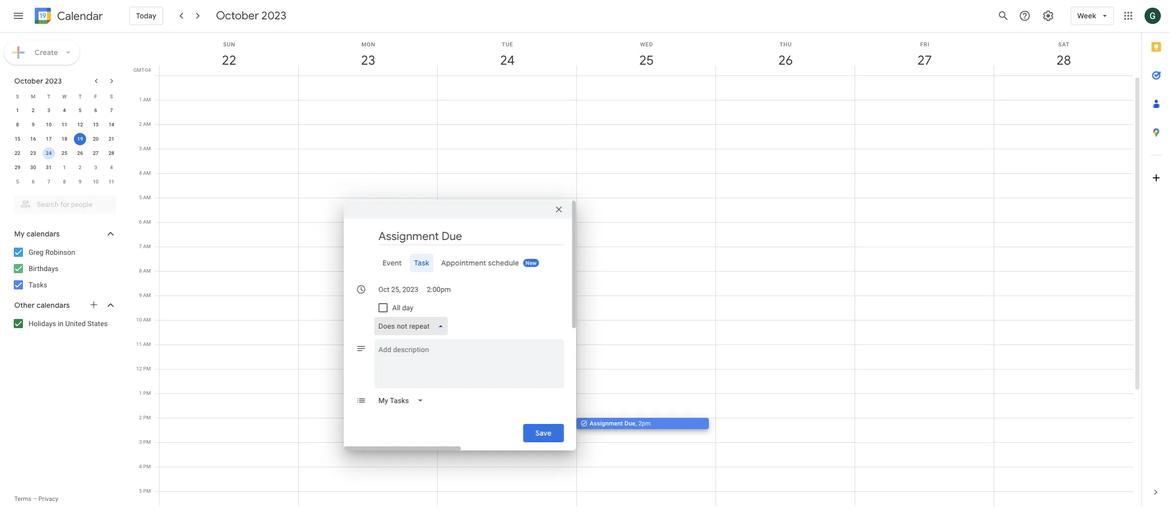 Task type: describe. For each thing, give the bounding box(es) containing it.
week button
[[1071, 4, 1114, 28]]

november 11 element
[[105, 176, 118, 188]]

holidays
[[29, 320, 56, 328]]

6 for november 6 element
[[32, 179, 35, 185]]

16 element
[[27, 133, 39, 145]]

calendars for my calendars
[[26, 229, 60, 239]]

10 for 10 am
[[136, 317, 142, 323]]

25 link
[[635, 49, 658, 72]]

2 pm
[[139, 415, 151, 420]]

22 element
[[11, 147, 24, 160]]

3 up "10" element
[[47, 108, 50, 113]]

day
[[402, 304, 414, 312]]

1 pm
[[139, 390, 151, 396]]

0 vertical spatial 9
[[32, 122, 35, 127]]

calendar heading
[[55, 9, 103, 23]]

4 down w at the left top
[[63, 108, 66, 113]]

cell containing assignment due
[[576, 75, 716, 507]]

15 element
[[11, 133, 24, 145]]

22 link
[[217, 49, 241, 72]]

11 for 11 am
[[136, 341, 142, 347]]

22 column header
[[159, 33, 299, 75]]

fri 27
[[917, 41, 931, 69]]

privacy link
[[38, 495, 58, 503]]

24 cell
[[41, 146, 57, 161]]

24 element
[[43, 147, 55, 160]]

23 inside grid
[[30, 150, 36, 156]]

8 am
[[139, 268, 151, 274]]

28 column header
[[994, 33, 1134, 75]]

29
[[15, 165, 20, 170]]

terms
[[14, 495, 31, 503]]

27 inside 'element'
[[93, 150, 99, 156]]

17 element
[[43, 133, 55, 145]]

main drawer image
[[12, 10, 24, 22]]

16
[[30, 136, 36, 142]]

5 for 5 pm
[[139, 488, 142, 494]]

0 vertical spatial 7
[[110, 108, 113, 113]]

–
[[33, 495, 37, 503]]

28 link
[[1052, 49, 1076, 72]]

5 cell from the left
[[716, 75, 855, 507]]

3 pm
[[139, 439, 151, 445]]

terms – privacy
[[14, 495, 58, 503]]

am for 1 am
[[143, 97, 151, 102]]

8 for november 8 element on the top
[[63, 179, 66, 185]]

tab list containing event
[[352, 254, 564, 272]]

20
[[93, 136, 99, 142]]

Search for people text field
[[20, 195, 110, 214]]

other calendars button
[[2, 297, 126, 313]]

13
[[93, 122, 99, 127]]

Add title text field
[[379, 229, 564, 244]]

23 inside mon 23
[[360, 52, 375, 69]]

october 2023 grid
[[10, 89, 119, 189]]

tue
[[502, 41, 513, 48]]

1 s from the left
[[16, 94, 19, 99]]

task button
[[410, 254, 433, 272]]

row containing 1
[[10, 103, 119, 118]]

recurrence list box
[[320, 335, 446, 474]]

24 link
[[496, 49, 519, 72]]

other
[[14, 301, 35, 310]]

12 element
[[74, 119, 86, 131]]

tue 24
[[499, 41, 514, 69]]

am for 6 am
[[143, 219, 151, 225]]

2pm
[[638, 420, 651, 427]]

appointment
[[442, 258, 487, 268]]

tasks
[[29, 281, 47, 289]]

monthly on the fourth wednesday option
[[320, 388, 446, 405]]

1 vertical spatial october
[[14, 76, 43, 86]]

12 for 12
[[77, 122, 83, 127]]

all
[[392, 304, 401, 312]]

25 inside wed 25
[[639, 52, 653, 69]]

am for 11 am
[[143, 341, 151, 347]]

26 inside 26 column header
[[778, 52, 792, 69]]

31 element
[[43, 162, 55, 174]]

19
[[77, 136, 83, 142]]

due
[[625, 420, 635, 427]]

30 element
[[27, 162, 39, 174]]

event
[[383, 258, 402, 268]]

26 inside 26 element
[[77, 150, 83, 156]]

assignment due , 2pm
[[590, 420, 651, 427]]

26 element
[[74, 147, 86, 160]]

14
[[109, 122, 114, 127]]

28 inside row
[[109, 150, 114, 156]]

my calendars
[[14, 229, 60, 239]]

3 cell from the left
[[437, 75, 577, 507]]

20 element
[[90, 133, 102, 145]]

11 element
[[58, 119, 71, 131]]

4 pm
[[139, 464, 151, 469]]

27 element
[[90, 147, 102, 160]]

1 horizontal spatial tab list
[[1142, 33, 1170, 478]]

4 am
[[139, 170, 151, 176]]

Start time text field
[[427, 283, 452, 296]]

2 s from the left
[[110, 94, 113, 99]]

11 for 11 element in the left top of the page
[[62, 122, 67, 127]]

23 column header
[[298, 33, 438, 75]]

,
[[635, 420, 637, 427]]

row containing 15
[[10, 132, 119, 146]]

schedule
[[489, 258, 520, 268]]

my calendars list
[[2, 244, 126, 293]]

11 am
[[136, 341, 151, 347]]

thu
[[780, 41, 792, 48]]

18
[[62, 136, 67, 142]]

28 inside column header
[[1056, 52, 1071, 69]]

sat 28
[[1056, 41, 1071, 69]]

19 cell
[[72, 132, 88, 146]]

22 inside october 2023 grid
[[15, 150, 20, 156]]

m
[[31, 94, 35, 99]]

november 7 element
[[43, 176, 55, 188]]

mon
[[361, 41, 375, 48]]

3 for 3 am
[[139, 146, 142, 151]]

22 inside column header
[[221, 52, 236, 69]]

my calendars button
[[2, 226, 126, 242]]

november 3 element
[[90, 162, 102, 174]]

am for 3 am
[[143, 146, 151, 151]]

greg
[[29, 248, 44, 256]]

25 column header
[[576, 33, 716, 75]]

26 link
[[774, 49, 797, 72]]

2 t from the left
[[79, 94, 82, 99]]

thu 26
[[778, 41, 792, 69]]

daily option
[[320, 356, 446, 372]]

26 column header
[[716, 33, 855, 75]]

24 inside 24 column header
[[499, 52, 514, 69]]

1 horizontal spatial october
[[216, 9, 259, 23]]

create
[[35, 48, 58, 57]]

am for 9 am
[[143, 293, 151, 298]]

17
[[46, 136, 52, 142]]

privacy
[[38, 495, 58, 503]]

in
[[58, 320, 64, 328]]

states
[[87, 320, 108, 328]]

Add description text field
[[375, 344, 564, 380]]

am for 2 am
[[143, 121, 151, 127]]

annually on october 25 option
[[320, 421, 446, 437]]

new
[[526, 260, 537, 267]]

12 for 12 pm
[[136, 366, 142, 372]]



Task type: locate. For each thing, give the bounding box(es) containing it.
pm for 3 pm
[[143, 439, 151, 445]]

1 vertical spatial 8
[[63, 179, 66, 185]]

0 vertical spatial 11
[[62, 122, 67, 127]]

27 down 20 element
[[93, 150, 99, 156]]

04
[[145, 67, 151, 73]]

monthly on the last wednesday option
[[320, 405, 446, 421]]

11
[[62, 122, 67, 127], [109, 179, 114, 185], [136, 341, 142, 347]]

am up 5 am
[[143, 170, 151, 176]]

am up 8 am
[[143, 244, 151, 249]]

5
[[79, 108, 82, 113], [16, 179, 19, 185], [139, 195, 142, 200], [139, 488, 142, 494]]

30
[[30, 165, 36, 170]]

calendar element
[[33, 6, 103, 28]]

11 for 'november 11' element in the left top of the page
[[109, 179, 114, 185]]

holidays in united states
[[29, 320, 108, 328]]

2 for 2 am
[[139, 121, 142, 127]]

1 am
[[139, 97, 151, 102]]

26 down 19, today element
[[77, 150, 83, 156]]

1 pm from the top
[[143, 366, 151, 372]]

24 column header
[[437, 33, 577, 75]]

2023
[[262, 9, 286, 23], [45, 76, 62, 86]]

9 inside grid
[[139, 293, 142, 298]]

1 horizontal spatial 9
[[79, 179, 82, 185]]

25 element
[[58, 147, 71, 160]]

12 pm
[[136, 366, 151, 372]]

29 element
[[11, 162, 24, 174]]

0 vertical spatial 2023
[[262, 9, 286, 23]]

8 up 15
[[16, 122, 19, 127]]

2 horizontal spatial 8
[[139, 268, 142, 274]]

pm down 4 pm
[[143, 488, 151, 494]]

pm up 1 pm
[[143, 366, 151, 372]]

7 cell from the left
[[994, 75, 1134, 507]]

25
[[639, 52, 653, 69], [62, 150, 67, 156]]

1 up 2 am
[[139, 97, 142, 102]]

8 up 9 am
[[139, 268, 142, 274]]

8 inside grid
[[139, 268, 142, 274]]

1 horizontal spatial 27
[[917, 52, 931, 69]]

1 horizontal spatial 26
[[778, 52, 792, 69]]

26 down thu
[[778, 52, 792, 69]]

2 up 3 pm
[[139, 415, 142, 420]]

23
[[360, 52, 375, 69], [30, 150, 36, 156]]

1 horizontal spatial t
[[79, 94, 82, 99]]

2 cell from the left
[[299, 75, 438, 507]]

25 down 18 element
[[62, 150, 67, 156]]

1 for 1 am
[[139, 97, 142, 102]]

10 up 11 am
[[136, 317, 142, 323]]

18 element
[[58, 133, 71, 145]]

1 horizontal spatial 25
[[639, 52, 653, 69]]

f
[[94, 94, 97, 99]]

pm for 1 pm
[[143, 390, 151, 396]]

0 vertical spatial 23
[[360, 52, 375, 69]]

1 vertical spatial 9
[[79, 179, 82, 185]]

0 vertical spatial october 2023
[[216, 9, 286, 23]]

0 vertical spatial 25
[[639, 52, 653, 69]]

3
[[47, 108, 50, 113], [139, 146, 142, 151], [94, 165, 97, 170], [139, 439, 142, 445]]

15
[[15, 136, 20, 142]]

gmt-
[[133, 67, 145, 73]]

23 down mon on the left top
[[360, 52, 375, 69]]

0 horizontal spatial 7
[[47, 179, 50, 185]]

10
[[46, 122, 52, 127], [93, 179, 99, 185], [136, 317, 142, 323]]

1 am from the top
[[143, 97, 151, 102]]

wed
[[640, 41, 653, 48]]

5 am
[[139, 195, 151, 200]]

sun 22
[[221, 41, 236, 69]]

6 up 7 am
[[139, 219, 142, 225]]

greg robinson
[[29, 248, 75, 256]]

november 2 element
[[74, 162, 86, 174]]

does not repeat option
[[320, 339, 446, 356]]

1 horizontal spatial 7
[[110, 108, 113, 113]]

pm for 5 pm
[[143, 488, 151, 494]]

27 link
[[913, 49, 937, 72]]

october 2023 up 'm'
[[14, 76, 62, 86]]

1 down 12 pm
[[139, 390, 142, 396]]

13 element
[[90, 119, 102, 131]]

Start date text field
[[379, 283, 419, 296]]

3 pm from the top
[[143, 415, 151, 420]]

24 inside 24 element
[[46, 150, 52, 156]]

0 horizontal spatial october 2023
[[14, 76, 62, 86]]

8 down the november 1 element
[[63, 179, 66, 185]]

october up sun
[[216, 9, 259, 23]]

pm down 3 pm
[[143, 464, 151, 469]]

7 am
[[139, 244, 151, 249]]

4 for 4 am
[[139, 170, 142, 176]]

add other calendars image
[[89, 300, 99, 310]]

0 horizontal spatial 25
[[62, 150, 67, 156]]

today
[[136, 11, 156, 20]]

9 am from the top
[[143, 293, 151, 298]]

1 horizontal spatial 6
[[94, 108, 97, 113]]

3 for 3 pm
[[139, 439, 142, 445]]

3 up 4 pm
[[139, 439, 142, 445]]

11 up 18
[[62, 122, 67, 127]]

0 horizontal spatial t
[[47, 94, 50, 99]]

2 vertical spatial 9
[[139, 293, 142, 298]]

6 cell from the left
[[855, 75, 994, 507]]

22 down sun
[[221, 52, 236, 69]]

november 5 element
[[11, 176, 24, 188]]

9 up the 16
[[32, 122, 35, 127]]

6 am
[[139, 219, 151, 225]]

1 vertical spatial 23
[[30, 150, 36, 156]]

2 horizontal spatial 7
[[139, 244, 142, 249]]

2 vertical spatial 8
[[139, 268, 142, 274]]

am for 4 am
[[143, 170, 151, 176]]

am up 9 am
[[143, 268, 151, 274]]

23 link
[[357, 49, 380, 72]]

am for 8 am
[[143, 268, 151, 274]]

1 vertical spatial 2023
[[45, 76, 62, 86]]

am up 2 am
[[143, 97, 151, 102]]

row
[[155, 75, 1134, 507], [10, 89, 119, 103], [10, 103, 119, 118], [10, 118, 119, 132], [10, 132, 119, 146], [10, 146, 119, 161], [10, 161, 119, 175], [10, 175, 119, 189]]

am for 7 am
[[143, 244, 151, 249]]

0 horizontal spatial 27
[[93, 150, 99, 156]]

9 inside "element"
[[79, 179, 82, 185]]

fri
[[920, 41, 930, 48]]

9 for november 9 "element"
[[79, 179, 82, 185]]

0 horizontal spatial 23
[[30, 150, 36, 156]]

4 for 'november 4' element
[[110, 165, 113, 170]]

0 horizontal spatial 2023
[[45, 76, 62, 86]]

row containing s
[[10, 89, 119, 103]]

11 am from the top
[[143, 341, 151, 347]]

calendars
[[26, 229, 60, 239], [37, 301, 70, 310]]

pm for 4 pm
[[143, 464, 151, 469]]

28
[[1056, 52, 1071, 69], [109, 150, 114, 156]]

25 inside 25 'element'
[[62, 150, 67, 156]]

1 cell from the left
[[160, 75, 299, 507]]

7 am from the top
[[143, 244, 151, 249]]

1 down 25 'element'
[[63, 165, 66, 170]]

1 vertical spatial 26
[[77, 150, 83, 156]]

1 vertical spatial 22
[[15, 150, 20, 156]]

None field
[[375, 317, 452, 335]]

calendars for other calendars
[[37, 301, 70, 310]]

sat
[[1058, 41, 1070, 48]]

custom... option
[[320, 454, 446, 470]]

12 down 11 am
[[136, 366, 142, 372]]

0 horizontal spatial 9
[[32, 122, 35, 127]]

31
[[46, 165, 52, 170]]

0 horizontal spatial 28
[[109, 150, 114, 156]]

4 down 28 element
[[110, 165, 113, 170]]

4 cell from the left
[[576, 75, 716, 507]]

1 vertical spatial 25
[[62, 150, 67, 156]]

0 horizontal spatial 6
[[32, 179, 35, 185]]

28 down 21 element in the left top of the page
[[109, 150, 114, 156]]

sun
[[223, 41, 235, 48]]

23 element
[[27, 147, 39, 160]]

None search field
[[0, 191, 126, 214]]

1 horizontal spatial 24
[[499, 52, 514, 69]]

pm for 12 pm
[[143, 366, 151, 372]]

0 horizontal spatial 24
[[46, 150, 52, 156]]

9 down november 2 element
[[79, 179, 82, 185]]

2 for november 2 element
[[79, 165, 82, 170]]

appointment schedule
[[442, 258, 520, 268]]

s left 'm'
[[16, 94, 19, 99]]

row group
[[10, 103, 119, 189]]

1 horizontal spatial s
[[110, 94, 113, 99]]

2 vertical spatial 6
[[139, 219, 142, 225]]

0 horizontal spatial october
[[14, 76, 43, 86]]

2 vertical spatial 7
[[139, 244, 142, 249]]

2 for 2 pm
[[139, 415, 142, 420]]

3 am
[[139, 146, 151, 151]]

9 up 10 am
[[139, 293, 142, 298]]

t left w at the left top
[[47, 94, 50, 99]]

grid containing 22
[[130, 33, 1142, 507]]

5 down 29 element
[[16, 179, 19, 185]]

0 horizontal spatial tab list
[[352, 254, 564, 272]]

0 vertical spatial 10
[[46, 122, 52, 127]]

mon 23
[[360, 41, 375, 69]]

0 vertical spatial 6
[[94, 108, 97, 113]]

0 vertical spatial 22
[[221, 52, 236, 69]]

pm
[[143, 366, 151, 372], [143, 390, 151, 396], [143, 415, 151, 420], [143, 439, 151, 445], [143, 464, 151, 469], [143, 488, 151, 494]]

4 down 3 am
[[139, 170, 142, 176]]

am up 12 pm
[[143, 341, 151, 347]]

2 am
[[139, 121, 151, 127]]

1 vertical spatial 27
[[93, 150, 99, 156]]

5 inside november 5 element
[[16, 179, 19, 185]]

my
[[14, 229, 25, 239]]

7 for 7 am
[[139, 244, 142, 249]]

am for 10 am
[[143, 317, 151, 323]]

1 horizontal spatial 28
[[1056, 52, 1071, 69]]

4 for 4 pm
[[139, 464, 142, 469]]

0 vertical spatial calendars
[[26, 229, 60, 239]]

row containing 22
[[10, 146, 119, 161]]

2 down 26 element
[[79, 165, 82, 170]]

27 inside column header
[[917, 52, 931, 69]]

5 up "6 am"
[[139, 195, 142, 200]]

tab list
[[1142, 33, 1170, 478], [352, 254, 564, 272]]

10 for "10" element
[[46, 122, 52, 127]]

12
[[77, 122, 83, 127], [136, 366, 142, 372]]

27 column header
[[855, 33, 994, 75]]

0 vertical spatial 8
[[16, 122, 19, 127]]

6 am from the top
[[143, 219, 151, 225]]

october 2023
[[216, 9, 286, 23], [14, 76, 62, 86]]

21 element
[[105, 133, 118, 145]]

1 vertical spatial 7
[[47, 179, 50, 185]]

24 down "tue"
[[499, 52, 514, 69]]

1 vertical spatial october 2023
[[14, 76, 62, 86]]

4 pm from the top
[[143, 439, 151, 445]]

calendars up greg
[[26, 229, 60, 239]]

11 down 10 am
[[136, 341, 142, 347]]

1 vertical spatial 11
[[109, 179, 114, 185]]

11 down 'november 4' element
[[109, 179, 114, 185]]

task
[[414, 258, 429, 268]]

w
[[62, 94, 67, 99]]

5 am from the top
[[143, 195, 151, 200]]

am up "6 am"
[[143, 195, 151, 200]]

3 inside november 3 element
[[94, 165, 97, 170]]

6 down f at the left top of the page
[[94, 108, 97, 113]]

5 pm
[[139, 488, 151, 494]]

grid
[[130, 33, 1142, 507]]

am up 7 am
[[143, 219, 151, 225]]

28 down sat
[[1056, 52, 1071, 69]]

united
[[65, 320, 86, 328]]

row containing assignment due
[[155, 75, 1134, 507]]

calendar
[[57, 9, 103, 23]]

10 down november 3 element
[[93, 179, 99, 185]]

7 down 31 element
[[47, 179, 50, 185]]

am up '4 am'
[[143, 146, 151, 151]]

2 horizontal spatial 11
[[136, 341, 142, 347]]

1 for 1 pm
[[139, 390, 142, 396]]

7 up 8 am
[[139, 244, 142, 249]]

pm up 4 pm
[[143, 439, 151, 445]]

october
[[216, 9, 259, 23], [14, 76, 43, 86]]

0 vertical spatial 12
[[77, 122, 83, 127]]

0 horizontal spatial 12
[[77, 122, 83, 127]]

gmt-04
[[133, 67, 151, 73]]

19, today element
[[74, 133, 86, 145]]

0 horizontal spatial s
[[16, 94, 19, 99]]

10 up 17
[[46, 122, 52, 127]]

weekly on wednesday option
[[320, 372, 446, 388]]

10 element
[[43, 119, 55, 131]]

7
[[110, 108, 113, 113], [47, 179, 50, 185], [139, 244, 142, 249]]

1 vertical spatial 24
[[46, 150, 52, 156]]

6 for 6 am
[[139, 219, 142, 225]]

wed 25
[[639, 41, 653, 69]]

settings menu image
[[1042, 10, 1055, 22]]

today button
[[129, 4, 163, 28]]

birthdays
[[29, 265, 58, 273]]

pm up 3 pm
[[143, 415, 151, 420]]

6 inside grid
[[139, 219, 142, 225]]

22 down 15 element
[[15, 150, 20, 156]]

t left f at the left top of the page
[[79, 94, 82, 99]]

12 up 19
[[77, 122, 83, 127]]

am down 1 am
[[143, 121, 151, 127]]

25 down wed
[[639, 52, 653, 69]]

am for 5 am
[[143, 195, 151, 200]]

5 down 4 pm
[[139, 488, 142, 494]]

create button
[[4, 40, 79, 65]]

terms link
[[14, 495, 31, 503]]

november 4 element
[[105, 162, 118, 174]]

november 1 element
[[58, 162, 71, 174]]

21
[[109, 136, 114, 142]]

4
[[63, 108, 66, 113], [110, 165, 113, 170], [139, 170, 142, 176], [139, 464, 142, 469]]

10 am
[[136, 317, 151, 323]]

5 pm from the top
[[143, 464, 151, 469]]

week
[[1078, 11, 1096, 20]]

22
[[221, 52, 236, 69], [15, 150, 20, 156]]

23 down 16 element
[[30, 150, 36, 156]]

3 am from the top
[[143, 146, 151, 151]]

am down 8 am
[[143, 293, 151, 298]]

1 horizontal spatial 11
[[109, 179, 114, 185]]

1 vertical spatial 6
[[32, 179, 35, 185]]

2 down 'm'
[[32, 108, 35, 113]]

3 down 27 'element'
[[94, 165, 97, 170]]

row containing 29
[[10, 161, 119, 175]]

all day
[[392, 304, 414, 312]]

4 down 3 pm
[[139, 464, 142, 469]]

5 for 5 am
[[139, 195, 142, 200]]

calendars up in
[[37, 301, 70, 310]]

other calendars
[[14, 301, 70, 310]]

2 down 1 am
[[139, 121, 142, 127]]

0 horizontal spatial 22
[[15, 150, 20, 156]]

1 for the november 1 element
[[63, 165, 66, 170]]

row containing 5
[[10, 175, 119, 189]]

7 up 14
[[110, 108, 113, 113]]

5 up 12 element at the left of page
[[79, 108, 82, 113]]

28 element
[[105, 147, 118, 160]]

row inside grid
[[155, 75, 1134, 507]]

row containing 8
[[10, 118, 119, 132]]

2 horizontal spatial 10
[[136, 317, 142, 323]]

0 horizontal spatial 26
[[77, 150, 83, 156]]

2 pm from the top
[[143, 390, 151, 396]]

2 vertical spatial 11
[[136, 341, 142, 347]]

am down 9 am
[[143, 317, 151, 323]]

2 horizontal spatial 9
[[139, 293, 142, 298]]

8 for 8 am
[[139, 268, 142, 274]]

november 8 element
[[58, 176, 71, 188]]

event button
[[379, 254, 406, 272]]

6 down 30 element
[[32, 179, 35, 185]]

pm up 2 pm
[[143, 390, 151, 396]]

1 vertical spatial calendars
[[37, 301, 70, 310]]

1 vertical spatial 28
[[109, 150, 114, 156]]

7 inside grid
[[139, 244, 142, 249]]

1 horizontal spatial 2023
[[262, 9, 286, 23]]

0 vertical spatial 28
[[1056, 52, 1071, 69]]

0 horizontal spatial 8
[[16, 122, 19, 127]]

9
[[32, 122, 35, 127], [79, 179, 82, 185], [139, 293, 142, 298]]

1 horizontal spatial 22
[[221, 52, 236, 69]]

7 for the november 7 element
[[47, 179, 50, 185]]

0 horizontal spatial 10
[[46, 122, 52, 127]]

1 up 15
[[16, 108, 19, 113]]

1 t from the left
[[47, 94, 50, 99]]

14 element
[[105, 119, 118, 131]]

10 for november 10 element
[[93, 179, 99, 185]]

cell
[[160, 75, 299, 507], [299, 75, 438, 507], [437, 75, 577, 507], [576, 75, 716, 507], [716, 75, 855, 507], [855, 75, 994, 507], [994, 75, 1134, 507]]

1 horizontal spatial 23
[[360, 52, 375, 69]]

8 am from the top
[[143, 268, 151, 274]]

november 6 element
[[27, 176, 39, 188]]

assignment
[[590, 420, 623, 427]]

every weekday (monday to friday) option
[[320, 437, 446, 454]]

0 vertical spatial 26
[[778, 52, 792, 69]]

1 horizontal spatial 12
[[136, 366, 142, 372]]

5 for november 5 element
[[16, 179, 19, 185]]

0 vertical spatial october
[[216, 9, 259, 23]]

24 down 17 element at the top of page
[[46, 150, 52, 156]]

4 am from the top
[[143, 170, 151, 176]]

3 up '4 am'
[[139, 146, 142, 151]]

0 horizontal spatial 11
[[62, 122, 67, 127]]

10 am from the top
[[143, 317, 151, 323]]

1 vertical spatial 12
[[136, 366, 142, 372]]

3 for november 3 element
[[94, 165, 97, 170]]

s right f at the left top of the page
[[110, 94, 113, 99]]

1 horizontal spatial 8
[[63, 179, 66, 185]]

1 vertical spatial 10
[[93, 179, 99, 185]]

1 horizontal spatial october 2023
[[216, 9, 286, 23]]

2 horizontal spatial 6
[[139, 219, 142, 225]]

9 am
[[139, 293, 151, 298]]

1
[[139, 97, 142, 102], [16, 108, 19, 113], [63, 165, 66, 170], [139, 390, 142, 396]]

6
[[94, 108, 97, 113], [32, 179, 35, 185], [139, 219, 142, 225]]

27 down fri
[[917, 52, 931, 69]]

november 9 element
[[74, 176, 86, 188]]

2 vertical spatial 10
[[136, 317, 142, 323]]

2 am from the top
[[143, 121, 151, 127]]

9 for 9 am
[[139, 293, 142, 298]]

pm for 2 pm
[[143, 415, 151, 420]]

row group containing 1
[[10, 103, 119, 189]]

new element
[[523, 259, 540, 267]]

0 vertical spatial 24
[[499, 52, 514, 69]]

november 10 element
[[90, 176, 102, 188]]

robinson
[[45, 248, 75, 256]]

october up 'm'
[[14, 76, 43, 86]]

1 horizontal spatial 10
[[93, 179, 99, 185]]

12 inside october 2023 grid
[[77, 122, 83, 127]]

6 pm from the top
[[143, 488, 151, 494]]

0 vertical spatial 27
[[917, 52, 931, 69]]

october 2023 up sun
[[216, 9, 286, 23]]



Task type: vqa. For each thing, say whether or not it's contained in the screenshot.
first Add from the top of the page
no



